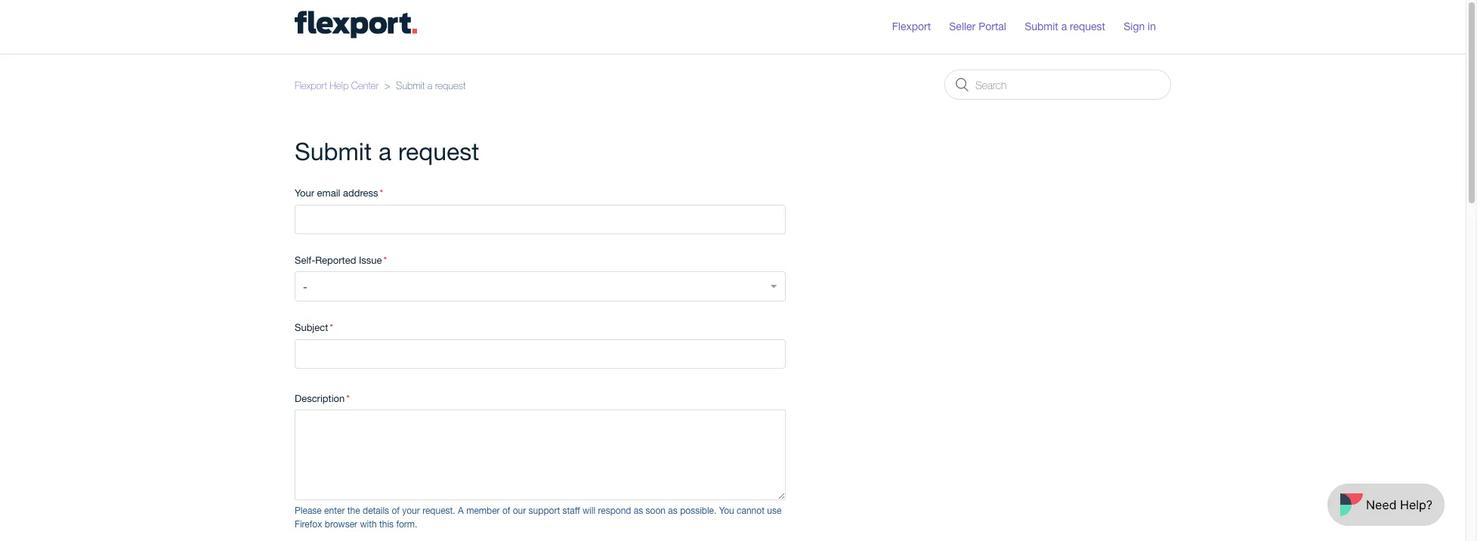 Task type: locate. For each thing, give the bounding box(es) containing it.
submit a request up search "search field" at the top of page
[[1025, 20, 1106, 33]]

enter
[[324, 506, 345, 516]]

1 horizontal spatial flexport
[[892, 20, 931, 33]]

flexport help center help center home page image
[[295, 10, 417, 38]]

Subject text field
[[295, 339, 786, 369]]

sign
[[1124, 20, 1145, 33]]

submit a request
[[1025, 20, 1106, 33], [393, 79, 466, 91], [295, 138, 479, 166]]

submit right "center"
[[396, 79, 425, 91]]

description
[[295, 393, 345, 404]]

0 horizontal spatial submit
[[295, 138, 372, 166]]

1 vertical spatial a
[[428, 79, 432, 91]]

email
[[317, 188, 340, 199]]

0 horizontal spatial flexport
[[295, 79, 327, 91]]

of left your
[[392, 506, 400, 516]]

submit a request up address
[[295, 138, 479, 166]]

a up search "search field" at the top of page
[[1062, 20, 1067, 33]]

2 as from the left
[[668, 506, 678, 516]]

- link
[[295, 272, 786, 302]]

member
[[466, 506, 500, 516]]

1 vertical spatial submit
[[396, 79, 425, 91]]

2 vertical spatial submit a request
[[295, 138, 479, 166]]

self-reported issue
[[295, 255, 382, 266]]

as
[[634, 506, 643, 516], [668, 506, 678, 516]]

address
[[343, 188, 378, 199]]

1 horizontal spatial submit
[[396, 79, 425, 91]]

form.
[[396, 520, 417, 530]]

0 vertical spatial flexport
[[892, 20, 931, 33]]

your
[[295, 188, 314, 199]]

a down "center"
[[379, 138, 392, 166]]

None search field
[[945, 70, 1171, 100]]

flexport
[[892, 20, 931, 33], [295, 79, 327, 91]]

1 vertical spatial submit a request
[[393, 79, 466, 91]]

1 vertical spatial flexport
[[295, 79, 327, 91]]

request
[[1070, 20, 1106, 33], [435, 79, 466, 91], [398, 138, 479, 166]]

1 horizontal spatial as
[[668, 506, 678, 516]]

details
[[363, 506, 389, 516]]

1 horizontal spatial of
[[503, 506, 510, 516]]

submit up your email address
[[295, 138, 372, 166]]

cannot
[[737, 506, 765, 516]]

will
[[583, 506, 596, 516]]

sign in
[[1124, 20, 1156, 33]]

our
[[513, 506, 526, 516]]

center
[[351, 79, 379, 91]]

flexport help center
[[295, 79, 379, 91]]

as right soon
[[668, 506, 678, 516]]

seller
[[949, 20, 976, 33]]

2 horizontal spatial submit
[[1025, 20, 1059, 33]]

browser
[[325, 520, 358, 530]]

help
[[330, 79, 349, 91]]

2 vertical spatial request
[[398, 138, 479, 166]]

-
[[303, 281, 307, 294]]

a
[[458, 506, 464, 516]]

subject
[[295, 322, 328, 334]]

0 horizontal spatial a
[[379, 138, 392, 166]]

submit
[[1025, 20, 1059, 33], [396, 79, 425, 91], [295, 138, 372, 166]]

a right "center"
[[428, 79, 432, 91]]

of
[[392, 506, 400, 516], [503, 506, 510, 516]]

in
[[1148, 20, 1156, 33]]

seller portal link
[[949, 19, 1022, 35]]

respond
[[598, 506, 631, 516]]

0 horizontal spatial of
[[392, 506, 400, 516]]

0 vertical spatial a
[[1062, 20, 1067, 33]]

use
[[767, 506, 782, 516]]

of left our
[[503, 506, 510, 516]]

issue
[[359, 255, 382, 266]]

possible.
[[680, 506, 717, 516]]

as left soon
[[634, 506, 643, 516]]

0 vertical spatial submit
[[1025, 20, 1059, 33]]

Your email address text field
[[295, 205, 786, 234]]

please enter the details of your request. a member of our support staff will respond as soon as possible. you cannot use firefox browser with this form.
[[295, 506, 782, 530]]

submit right portal
[[1025, 20, 1059, 33]]

submit a request main content
[[0, 54, 1466, 541]]

submit a request right "center"
[[393, 79, 466, 91]]

self-
[[295, 255, 315, 266]]

flexport link
[[892, 19, 946, 35]]

flexport left the seller
[[892, 20, 931, 33]]

1 of from the left
[[392, 506, 400, 516]]

your email address
[[295, 188, 378, 199]]

support
[[529, 506, 560, 516]]

2 vertical spatial submit
[[295, 138, 372, 166]]

0 horizontal spatial as
[[634, 506, 643, 516]]

1 horizontal spatial a
[[428, 79, 432, 91]]

flexport for flexport
[[892, 20, 931, 33]]

a
[[1062, 20, 1067, 33], [428, 79, 432, 91], [379, 138, 392, 166]]

flexport left help
[[295, 79, 327, 91]]

flexport inside submit a request main content
[[295, 79, 327, 91]]

the
[[347, 506, 360, 516]]



Task type: describe. For each thing, give the bounding box(es) containing it.
1 vertical spatial request
[[435, 79, 466, 91]]

0 vertical spatial submit a request
[[1025, 20, 1106, 33]]

seller portal
[[949, 20, 1007, 33]]

soon
[[646, 506, 666, 516]]

please
[[295, 506, 322, 516]]

you
[[719, 506, 734, 516]]

portal
[[979, 20, 1007, 33]]

2 horizontal spatial a
[[1062, 20, 1067, 33]]

2 of from the left
[[503, 506, 510, 516]]

submit a request link
[[1025, 19, 1121, 35]]

sign in button
[[1124, 14, 1171, 39]]

this
[[379, 520, 394, 530]]

2 vertical spatial a
[[379, 138, 392, 166]]

Search search field
[[945, 70, 1171, 100]]

0 vertical spatial request
[[1070, 20, 1106, 33]]

firefox
[[295, 520, 322, 530]]

flexport for flexport help center
[[295, 79, 327, 91]]

submit inside submit a request link
[[1025, 20, 1059, 33]]

flexport help center link
[[295, 79, 379, 91]]

1 as from the left
[[634, 506, 643, 516]]

staff
[[563, 506, 580, 516]]

with
[[360, 520, 377, 530]]

Description text field
[[295, 410, 786, 501]]

your
[[402, 506, 420, 516]]

none search field inside submit a request main content
[[945, 70, 1171, 100]]

reported
[[315, 255, 356, 266]]

request.
[[423, 506, 455, 516]]



Task type: vqa. For each thing, say whether or not it's contained in the screenshot.
the unplanned at left bottom
no



